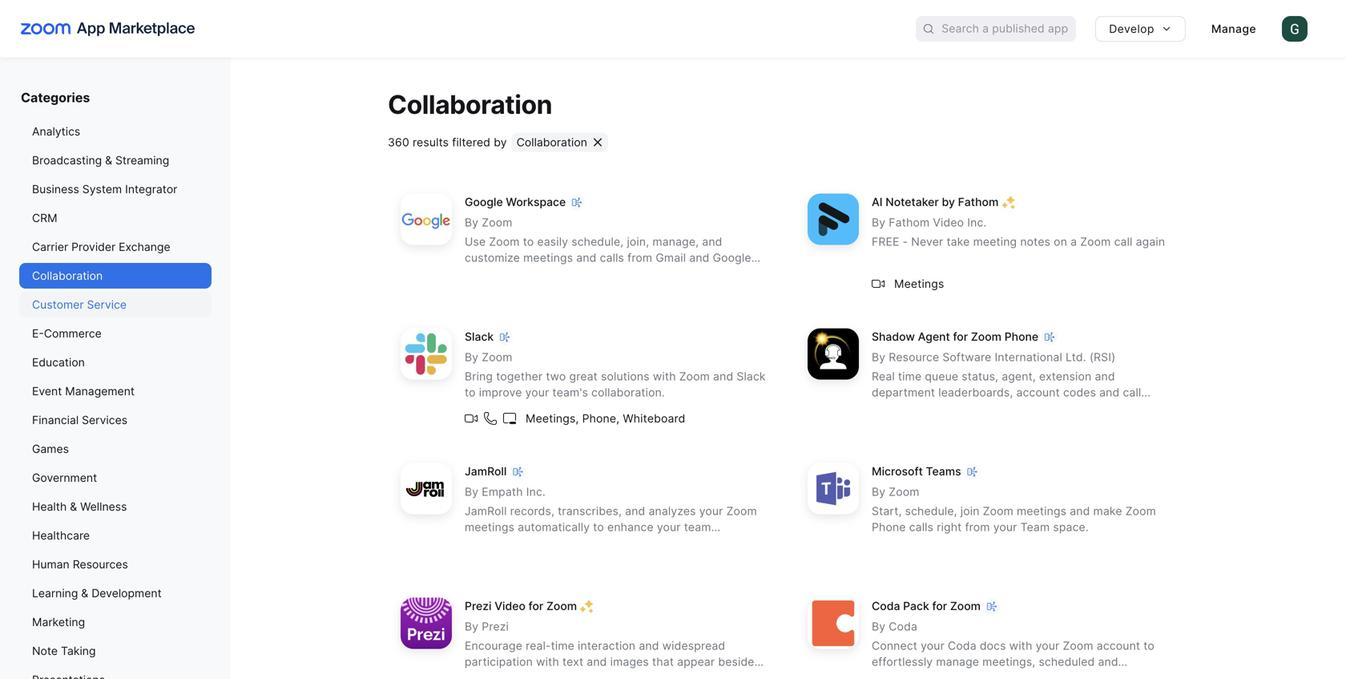 Task type: locate. For each thing, give the bounding box(es) containing it.
time up text
[[551, 639, 575, 652]]

schedule, inside "by zoom start, schedule, join zoom meetings and make zoom phone calls right from your team space."
[[906, 504, 958, 518]]

1 vertical spatial account
[[1097, 639, 1141, 652]]

360 results filtered by
[[388, 135, 507, 149]]

video up encourage
[[495, 599, 526, 613]]

0 horizontal spatial &
[[70, 500, 77, 514]]

& inside "link"
[[70, 500, 77, 514]]

meetings down easily at the top of the page
[[524, 251, 573, 264]]

0 vertical spatial google
[[465, 195, 503, 209]]

0 horizontal spatial by
[[494, 135, 507, 149]]

1 vertical spatial coda
[[889, 620, 918, 633]]

meetings.
[[636, 536, 689, 550]]

0 vertical spatial from
[[628, 251, 653, 264]]

zoom right a
[[1081, 235, 1112, 248]]

0 vertical spatial with
[[653, 369, 676, 383]]

from down 'join' on the right
[[966, 520, 991, 534]]

& for health
[[70, 500, 77, 514]]

0 vertical spatial calls
[[600, 251, 625, 264]]

by inside "by zoom start, schedule, join zoom meetings and make zoom phone calls right from your team space."
[[872, 485, 886, 499]]

1 horizontal spatial inc.
[[968, 216, 987, 229]]

to
[[523, 235, 534, 248], [465, 386, 476, 399], [594, 520, 604, 534], [1144, 639, 1155, 652]]

education link
[[19, 350, 212, 375]]

zoom inside by fathom video inc. free - never take meeting notes on a zoom call again
[[1081, 235, 1112, 248]]

1 horizontal spatial from
[[966, 520, 991, 534]]

zoom up software at the bottom right of the page
[[972, 330, 1002, 343]]

jamroll down empath
[[465, 504, 507, 518]]

for for pack
[[933, 599, 948, 613]]

widespread
[[663, 639, 726, 652]]

0 horizontal spatial schedule,
[[572, 235, 624, 248]]

exchange
[[119, 240, 170, 254]]

zoom up customize
[[489, 235, 520, 248]]

for for agent
[[954, 330, 969, 343]]

healthcare link
[[19, 523, 212, 548]]

manage,
[[653, 235, 699, 248]]

from inside "by zoom start, schedule, join zoom meetings and make zoom phone calls right from your team space."
[[966, 520, 991, 534]]

1 vertical spatial call
[[1124, 386, 1142, 399]]

video
[[934, 216, 965, 229], [495, 599, 526, 613]]

inc.
[[968, 216, 987, 229], [527, 485, 546, 499]]

banner
[[0, 0, 1347, 58]]

0 vertical spatial schedule,
[[572, 235, 624, 248]]

collaboration inside button
[[517, 135, 588, 149]]

for
[[954, 330, 969, 343], [529, 599, 544, 613], [933, 599, 948, 613]]

by up the start,
[[872, 485, 886, 499]]

0 horizontal spatial video
[[495, 599, 526, 613]]

coda
[[872, 599, 901, 613], [889, 620, 918, 633], [948, 639, 977, 652]]

from down join,
[[628, 251, 653, 264]]

ai
[[872, 195, 883, 209]]

teams
[[926, 464, 962, 478]]

by up bring
[[465, 350, 479, 364]]

zoom right 'join' on the right
[[983, 504, 1014, 518]]

google up use
[[465, 195, 503, 209]]

by coda connect your coda docs with your zoom account to effortlessly manage meetings, scheduled and recordings
[[872, 620, 1155, 679]]

free
[[872, 235, 900, 248]]

2 jamroll from the top
[[465, 504, 507, 518]]

1 vertical spatial google
[[713, 251, 752, 264]]

1 horizontal spatial video
[[934, 216, 965, 229]]

collaboration link
[[19, 263, 212, 289]]

fathom
[[959, 195, 999, 209], [889, 216, 930, 229]]

calls inside "by zoom start, schedule, join zoom meetings and make zoom phone calls right from your team space."
[[910, 520, 934, 534]]

by zoom bring together two great solutions with zoom and slack to improve your team's collaboration.
[[465, 350, 766, 399]]

by inside by coda connect your coda docs with your zoom account to effortlessly manage meetings, scheduled and recordings
[[872, 620, 886, 633]]

1 horizontal spatial time
[[899, 369, 922, 383]]

0 vertical spatial meetings
[[524, 251, 573, 264]]

by inside by empath inc. jamroll records, transcribes, and analyzes your zoom meetings automatically to enhance your team collaboration in sales and team meetings.
[[465, 485, 479, 499]]

team
[[684, 520, 712, 534], [606, 536, 633, 550]]

0 horizontal spatial phone
[[872, 520, 906, 534]]

1 vertical spatial from
[[966, 520, 991, 534]]

phone down the start,
[[872, 520, 906, 534]]

0 vertical spatial &
[[105, 154, 112, 167]]

analytics
[[32, 125, 80, 138]]

with right solutions
[[653, 369, 676, 383]]

team down enhance
[[606, 536, 633, 550]]

inc. up meeting on the right top
[[968, 216, 987, 229]]

zoom up bring
[[482, 350, 513, 364]]

1 vertical spatial with
[[1010, 639, 1033, 652]]

your left team
[[994, 520, 1018, 534]]

zoom up scheduled
[[1064, 639, 1094, 652]]

improve
[[479, 386, 522, 399]]

1 vertical spatial video
[[495, 599, 526, 613]]

fathom inside by fathom video inc. free - never take meeting notes on a zoom call again
[[889, 216, 930, 229]]

by for by fathom video inc. free - never take meeting notes on a zoom call again
[[872, 216, 886, 229]]

automatically
[[518, 520, 590, 534]]

0 horizontal spatial time
[[551, 639, 575, 652]]

broadcasting
[[32, 154, 102, 167]]

streaming
[[115, 154, 169, 167]]

1 horizontal spatial slack
[[737, 369, 766, 383]]

by inside by zoom bring together two great solutions with zoom and slack to improve your team's collaboration.
[[465, 350, 479, 364]]

by
[[494, 135, 507, 149], [942, 195, 956, 209]]

inc. inside by fathom video inc. free - never take meeting notes on a zoom call again
[[968, 216, 987, 229]]

manage
[[937, 655, 980, 669]]

inc. up records,
[[527, 485, 546, 499]]

meetings
[[895, 277, 945, 290]]

zoom inside by empath inc. jamroll records, transcribes, and analyzes your zoom meetings automatically to enhance your team collaboration in sales and team meetings.
[[727, 504, 758, 518]]

1 horizontal spatial &
[[81, 586, 88, 600]]

1 horizontal spatial account
[[1097, 639, 1141, 652]]

together
[[496, 369, 543, 383]]

by up the connect
[[872, 620, 886, 633]]

fathom up meeting on the right top
[[959, 195, 999, 209]]

1 vertical spatial schedule,
[[906, 504, 958, 518]]

collaboration up filtered
[[388, 89, 552, 120]]

2 horizontal spatial with
[[1010, 639, 1033, 652]]

by up use
[[465, 216, 479, 229]]

event
[[32, 384, 62, 398]]

your up manage
[[921, 639, 945, 652]]

0 vertical spatial slack
[[465, 330, 494, 343]]

manage
[[1212, 22, 1257, 36]]

0 vertical spatial account
[[1017, 386, 1061, 399]]

for right pack
[[933, 599, 948, 613]]

health & wellness link
[[19, 494, 212, 520]]

by up free
[[872, 216, 886, 229]]

transcribes,
[[558, 504, 622, 518]]

for up software at the bottom right of the page
[[954, 330, 969, 343]]

right
[[937, 520, 962, 534]]

& for learning
[[81, 586, 88, 600]]

1 vertical spatial slack
[[737, 369, 766, 383]]

& down the human resources
[[81, 586, 88, 600]]

and inside by zoom bring together two great solutions with zoom and slack to improve your team's collaboration.
[[714, 369, 734, 383]]

collaboration for collaboration link
[[32, 269, 103, 283]]

& for broadcasting
[[105, 154, 112, 167]]

by right notetaker
[[942, 195, 956, 209]]

games link
[[19, 436, 212, 462]]

by right filtered
[[494, 135, 507, 149]]

1 horizontal spatial by
[[942, 195, 956, 209]]

1 horizontal spatial google
[[713, 251, 752, 264]]

schedule, up "right"
[[906, 504, 958, 518]]

zoom right make
[[1126, 504, 1157, 518]]

2 horizontal spatial meetings
[[1017, 504, 1067, 518]]

prezi inside by prezi encourage real-time interaction and widespread participation with text and images that appear beside you
[[482, 620, 509, 633]]

easily
[[538, 235, 569, 248]]

google inside by zoom use zoom to easily schedule, join, manage, and customize meetings and calls from gmail and google calendar.
[[713, 251, 752, 264]]

notes
[[1021, 235, 1051, 248]]

& up business system integrator at the top left of page
[[105, 154, 112, 167]]

video up take
[[934, 216, 965, 229]]

bring
[[465, 369, 493, 383]]

customer service link
[[19, 292, 212, 317]]

calls
[[600, 251, 625, 264], [910, 520, 934, 534]]

for up real- on the left of the page
[[529, 599, 544, 613]]

taking
[[61, 644, 96, 658]]

call left again
[[1115, 235, 1133, 248]]

collaboration up the workspace
[[517, 135, 588, 149]]

1 vertical spatial phone
[[872, 520, 906, 534]]

0 horizontal spatial inc.
[[527, 485, 546, 499]]

to inside by zoom bring together two great solutions with zoom and slack to improve your team's collaboration.
[[465, 386, 476, 399]]

meetings up collaboration
[[465, 520, 515, 534]]

2 vertical spatial coda
[[948, 639, 977, 652]]

0 horizontal spatial meetings
[[465, 520, 515, 534]]

government
[[32, 471, 97, 485]]

0 horizontal spatial with
[[536, 655, 560, 669]]

0 vertical spatial time
[[899, 369, 922, 383]]

ltd.
[[1066, 350, 1087, 364]]

1 horizontal spatial fathom
[[959, 195, 999, 209]]

agent
[[918, 330, 951, 343]]

1 vertical spatial by
[[942, 195, 956, 209]]

fathom up -
[[889, 216, 930, 229]]

google right gmail
[[713, 251, 752, 264]]

1 vertical spatial time
[[551, 639, 575, 652]]

0 horizontal spatial calls
[[600, 251, 625, 264]]

by resource software international ltd. (rsi) real time queue status, agent, extension and department leaderboards, account codes and call disposition.
[[872, 350, 1142, 415]]

customize
[[465, 251, 520, 264]]

note taking link
[[19, 638, 212, 664]]

crm
[[32, 211, 57, 225]]

and
[[703, 235, 723, 248], [577, 251, 597, 264], [690, 251, 710, 264], [714, 369, 734, 383], [1096, 369, 1116, 383], [1100, 386, 1120, 399], [625, 504, 646, 518], [1070, 504, 1091, 518], [583, 536, 603, 550], [639, 639, 659, 652], [587, 655, 607, 669], [1099, 655, 1119, 669]]

2 horizontal spatial for
[[954, 330, 969, 343]]

government link
[[19, 465, 212, 491]]

meetings,
[[526, 412, 579, 425]]

collaboration up customer
[[32, 269, 103, 283]]

360
[[388, 135, 410, 149]]

meetings up team
[[1017, 504, 1067, 518]]

by inside by prezi encourage real-time interaction and widespread participation with text and images that appear beside you
[[465, 620, 479, 633]]

1 horizontal spatial for
[[933, 599, 948, 613]]

slack
[[465, 330, 494, 343], [737, 369, 766, 383]]

0 vertical spatial coda
[[872, 599, 901, 613]]

e-commerce
[[32, 327, 102, 340]]

zoom down google workspace
[[482, 216, 513, 229]]

schedule,
[[572, 235, 624, 248], [906, 504, 958, 518]]

1 horizontal spatial schedule,
[[906, 504, 958, 518]]

1 vertical spatial collaboration
[[517, 135, 588, 149]]

business system integrator
[[32, 182, 177, 196]]

crm link
[[19, 205, 212, 231]]

0 vertical spatial video
[[934, 216, 965, 229]]

by up encourage
[[465, 620, 479, 633]]

0 horizontal spatial fathom
[[889, 216, 930, 229]]

your down analyzes
[[657, 520, 681, 534]]

categories
[[21, 90, 90, 105]]

schedule, left join,
[[572, 235, 624, 248]]

by for by resource software international ltd. (rsi) real time queue status, agent, extension and department leaderboards, account codes and call disposition.
[[872, 350, 886, 364]]

1 vertical spatial team
[[606, 536, 633, 550]]

1 vertical spatial jamroll
[[465, 504, 507, 518]]

by prezi encourage real-time interaction and widespread participation with text and images that appear beside you
[[465, 620, 755, 679]]

that
[[653, 655, 674, 669]]

0 horizontal spatial slack
[[465, 330, 494, 343]]

by left empath
[[465, 485, 479, 499]]

1 vertical spatial inc.
[[527, 485, 546, 499]]

ai notetaker by fathom
[[872, 195, 999, 209]]

1 horizontal spatial team
[[684, 520, 712, 534]]

by up real
[[872, 350, 886, 364]]

gmail
[[656, 251, 686, 264]]

with inside by zoom bring together two great solutions with zoom and slack to improve your team's collaboration.
[[653, 369, 676, 383]]

team down analyzes
[[684, 520, 712, 534]]

0 horizontal spatial account
[[1017, 386, 1061, 399]]

calls inside by zoom use zoom to easily schedule, join, manage, and customize meetings and calls from gmail and google calendar.
[[600, 251, 625, 264]]

1 horizontal spatial phone
[[1005, 330, 1039, 343]]

healthcare
[[32, 529, 90, 542]]

encourage
[[465, 639, 523, 652]]

zoom up docs
[[951, 599, 981, 613]]

1 vertical spatial prezi
[[482, 620, 509, 633]]

by inside by fathom video inc. free - never take meeting notes on a zoom call again
[[872, 216, 886, 229]]

meeting
[[974, 235, 1018, 248]]

0 vertical spatial inc.
[[968, 216, 987, 229]]

records,
[[510, 504, 555, 518]]

0 horizontal spatial for
[[529, 599, 544, 613]]

phone inside "by zoom start, schedule, join zoom meetings and make zoom phone calls right from your team space."
[[872, 520, 906, 534]]

coda up the connect
[[889, 620, 918, 633]]

call right codes
[[1124, 386, 1142, 399]]

0 vertical spatial call
[[1115, 235, 1133, 248]]

1 horizontal spatial meetings
[[524, 251, 573, 264]]

2 vertical spatial meetings
[[465, 520, 515, 534]]

coda up manage
[[948, 639, 977, 652]]

& right health
[[70, 500, 77, 514]]

0 horizontal spatial team
[[606, 536, 633, 550]]

by inside by resource software international ltd. (rsi) real time queue status, agent, extension and department leaderboards, account codes and call disposition.
[[872, 350, 886, 364]]

meetings inside by zoom use zoom to easily schedule, join, manage, and customize meetings and calls from gmail and google calendar.
[[524, 251, 573, 264]]

with up meetings,
[[1010, 639, 1033, 652]]

by
[[465, 216, 479, 229], [872, 216, 886, 229], [465, 350, 479, 364], [872, 350, 886, 364], [465, 485, 479, 499], [872, 485, 886, 499], [465, 620, 479, 633], [872, 620, 886, 633]]

your down together
[[526, 386, 550, 399]]

coda left pack
[[872, 599, 901, 613]]

start,
[[872, 504, 902, 518]]

calls left "right"
[[910, 520, 934, 534]]

2 vertical spatial &
[[81, 586, 88, 600]]

team's
[[553, 386, 589, 399]]

jamroll up empath
[[465, 464, 507, 478]]

calendar.
[[465, 267, 516, 281]]

on
[[1054, 235, 1068, 248]]

google
[[465, 195, 503, 209], [713, 251, 752, 264]]

calls left gmail
[[600, 251, 625, 264]]

0 horizontal spatial from
[[628, 251, 653, 264]]

meetings
[[524, 251, 573, 264], [1017, 504, 1067, 518], [465, 520, 515, 534]]

2 vertical spatial collaboration
[[32, 269, 103, 283]]

1 horizontal spatial calls
[[910, 520, 934, 534]]

0 vertical spatial team
[[684, 520, 712, 534]]

1 horizontal spatial with
[[653, 369, 676, 383]]

0 vertical spatial jamroll
[[465, 464, 507, 478]]

time up department
[[899, 369, 922, 383]]

1 vertical spatial calls
[[910, 520, 934, 534]]

space.
[[1054, 520, 1089, 534]]

1 vertical spatial &
[[70, 500, 77, 514]]

account inside by resource software international ltd. (rsi) real time queue status, agent, extension and department leaderboards, account codes and call disposition.
[[1017, 386, 1061, 399]]

1 vertical spatial meetings
[[1017, 504, 1067, 518]]

time inside by resource software international ltd. (rsi) real time queue status, agent, extension and department leaderboards, account codes and call disposition.
[[899, 369, 922, 383]]

notetaker
[[886, 195, 939, 209]]

phone up the international
[[1005, 330, 1039, 343]]

by inside by zoom use zoom to easily schedule, join, manage, and customize meetings and calls from gmail and google calendar.
[[465, 216, 479, 229]]

learning
[[32, 586, 78, 600]]

with down real- on the left of the page
[[536, 655, 560, 669]]

2 vertical spatial with
[[536, 655, 560, 669]]

zoom right analyzes
[[727, 504, 758, 518]]

queue
[[925, 369, 959, 383]]

1 vertical spatial fathom
[[889, 216, 930, 229]]

2 horizontal spatial &
[[105, 154, 112, 167]]



Task type: vqa. For each thing, say whether or not it's contained in the screenshot.
the Zoom inside the Apps Built By Zoom link
no



Task type: describe. For each thing, give the bounding box(es) containing it.
by for by empath inc. jamroll records, transcribes, and analyzes your zoom meetings automatically to enhance your team collaboration in sales and team meetings.
[[465, 485, 479, 499]]

pack
[[904, 599, 930, 613]]

for for video
[[529, 599, 544, 613]]

coda pack for zoom
[[872, 599, 981, 613]]

carrier provider exchange
[[32, 240, 170, 254]]

filtered
[[452, 135, 491, 149]]

text
[[563, 655, 584, 669]]

inc. inside by empath inc. jamroll records, transcribes, and analyzes your zoom meetings automatically to enhance your team collaboration in sales and team meetings.
[[527, 485, 546, 499]]

carrier
[[32, 240, 68, 254]]

status,
[[962, 369, 999, 383]]

to inside by empath inc. jamroll records, transcribes, and analyzes your zoom meetings automatically to enhance your team collaboration in sales and team meetings.
[[594, 520, 604, 534]]

by for by zoom bring together two great solutions with zoom and slack to improve your team's collaboration.
[[465, 350, 479, 364]]

event management link
[[19, 378, 212, 404]]

human resources
[[32, 558, 128, 571]]

your inside by zoom bring together two great solutions with zoom and slack to improve your team's collaboration.
[[526, 386, 550, 399]]

by zoom start, schedule, join zoom meetings and make zoom phone calls right from your team space.
[[872, 485, 1157, 534]]

department
[[872, 386, 936, 399]]

and inside "by zoom start, schedule, join zoom meetings and make zoom phone calls right from your team space."
[[1070, 504, 1091, 518]]

join
[[961, 504, 980, 518]]

solutions
[[601, 369, 650, 383]]

with inside by prezi encourage real-time interaction and widespread participation with text and images that appear beside you
[[536, 655, 560, 669]]

collaboration for collaboration button
[[517, 135, 588, 149]]

marketing link
[[19, 609, 212, 635]]

shadow
[[872, 330, 916, 343]]

video inside by fathom video inc. free - never take meeting notes on a zoom call again
[[934, 216, 965, 229]]

e-commerce link
[[19, 321, 212, 346]]

workspace
[[506, 195, 566, 209]]

analyzes
[[649, 504, 696, 518]]

effortlessly
[[872, 655, 933, 669]]

leaderboards,
[[939, 386, 1014, 399]]

0 vertical spatial phone
[[1005, 330, 1039, 343]]

0 vertical spatial prezi
[[465, 599, 492, 613]]

and inside by coda connect your coda docs with your zoom account to effortlessly manage meetings, scheduled and recordings
[[1099, 655, 1119, 669]]

0 vertical spatial by
[[494, 135, 507, 149]]

your up scheduled
[[1036, 639, 1060, 652]]

Search text field
[[942, 17, 1077, 41]]

1 jamroll from the top
[[465, 464, 507, 478]]

by for by zoom start, schedule, join zoom meetings and make zoom phone calls right from your team space.
[[872, 485, 886, 499]]

disposition.
[[872, 402, 934, 415]]

business
[[32, 182, 79, 196]]

resource
[[889, 350, 940, 364]]

join,
[[627, 235, 650, 248]]

to inside by coda connect your coda docs with your zoom account to effortlessly manage meetings, scheduled and recordings
[[1144, 639, 1155, 652]]

take
[[947, 235, 970, 248]]

your inside "by zoom start, schedule, join zoom meetings and make zoom phone calls right from your team space."
[[994, 520, 1018, 534]]

zoom inside by coda connect your coda docs with your zoom account to effortlessly manage meetings, scheduled and recordings
[[1064, 639, 1094, 652]]

categories button
[[19, 90, 212, 119]]

a
[[1071, 235, 1078, 248]]

your right analyzes
[[700, 504, 724, 518]]

from inside by zoom use zoom to easily schedule, join, manage, and customize meetings and calls from gmail and google calendar.
[[628, 251, 653, 264]]

meetings inside "by zoom start, schedule, join zoom meetings and make zoom phone calls right from your team space."
[[1017, 504, 1067, 518]]

0 vertical spatial fathom
[[959, 195, 999, 209]]

real-
[[526, 639, 551, 652]]

analytics link
[[19, 119, 212, 144]]

by for by coda connect your coda docs with your zoom account to effortlessly manage meetings, scheduled and recordings
[[872, 620, 886, 633]]

broadcasting & streaming link
[[19, 148, 212, 173]]

develop
[[1110, 22, 1155, 36]]

by for by prezi encourage real-time interaction and widespread participation with text and images that appear beside you
[[465, 620, 479, 633]]

again
[[1137, 235, 1166, 248]]

by for by zoom use zoom to easily schedule, join, manage, and customize meetings and calls from gmail and google calendar.
[[465, 216, 479, 229]]

search a published app element
[[917, 16, 1077, 42]]

human resources link
[[19, 552, 212, 577]]

by fathom video inc. free - never take meeting notes on a zoom call again
[[872, 216, 1166, 248]]

empath
[[482, 485, 523, 499]]

slack inside by zoom bring together two great solutions with zoom and slack to improve your team's collaboration.
[[737, 369, 766, 383]]

human
[[32, 558, 70, 571]]

schedule, inside by zoom use zoom to easily schedule, join, manage, and customize meetings and calls from gmail and google calendar.
[[572, 235, 624, 248]]

use
[[465, 235, 486, 248]]

sales
[[551, 536, 579, 550]]

call inside by fathom video inc. free - never take meeting notes on a zoom call again
[[1115, 235, 1133, 248]]

system
[[82, 182, 122, 196]]

shadow agent for zoom phone
[[872, 330, 1039, 343]]

call inside by resource software international ltd. (rsi) real time queue status, agent, extension and department leaderboards, account codes and call disposition.
[[1124, 386, 1142, 399]]

international
[[995, 350, 1063, 364]]

(rsi)
[[1090, 350, 1116, 364]]

by empath inc. jamroll records, transcribes, and analyzes your zoom meetings automatically to enhance your team collaboration in sales and team meetings.
[[465, 485, 758, 550]]

resources
[[73, 558, 128, 571]]

banner containing develop
[[0, 0, 1347, 58]]

0 vertical spatial collaboration
[[388, 89, 552, 120]]

account inside by coda connect your coda docs with your zoom account to effortlessly manage meetings, scheduled and recordings
[[1097, 639, 1141, 652]]

services
[[82, 413, 128, 427]]

google workspace
[[465, 195, 566, 209]]

meetings inside by empath inc. jamroll records, transcribes, and analyzes your zoom meetings automatically to enhance your team collaboration in sales and team meetings.
[[465, 520, 515, 534]]

make
[[1094, 504, 1123, 518]]

service
[[87, 298, 127, 311]]

manage button
[[1199, 16, 1270, 42]]

whiteboard
[[623, 412, 686, 425]]

customer
[[32, 298, 84, 311]]

note
[[32, 644, 58, 658]]

enhance
[[608, 520, 654, 534]]

connect
[[872, 639, 918, 652]]

games
[[32, 442, 69, 456]]

broadcasting & streaming
[[32, 154, 169, 167]]

learning & development link
[[19, 580, 212, 606]]

develop button
[[1096, 16, 1186, 42]]

real
[[872, 369, 895, 383]]

zoom down microsoft
[[889, 485, 920, 499]]

prezi video for zoom
[[465, 599, 577, 613]]

participation
[[465, 655, 533, 669]]

wellness
[[80, 500, 127, 514]]

financial
[[32, 413, 79, 427]]

phone,
[[583, 412, 620, 425]]

scheduled
[[1039, 655, 1095, 669]]

with inside by coda connect your coda docs with your zoom account to effortlessly manage meetings, scheduled and recordings
[[1010, 639, 1033, 652]]

health
[[32, 500, 67, 514]]

jamroll inside by empath inc. jamroll records, transcribes, and analyzes your zoom meetings automatically to enhance your team collaboration in sales and team meetings.
[[465, 504, 507, 518]]

interaction
[[578, 639, 636, 652]]

docs
[[980, 639, 1007, 652]]

zoom up whiteboard
[[680, 369, 710, 383]]

codes
[[1064, 386, 1097, 399]]

0 horizontal spatial google
[[465, 195, 503, 209]]

to inside by zoom use zoom to easily schedule, join, manage, and customize meetings and calls from gmail and google calendar.
[[523, 235, 534, 248]]

collaboration
[[465, 536, 535, 550]]

meetings,
[[983, 655, 1036, 669]]

zoom up real- on the left of the page
[[547, 599, 577, 613]]

time inside by prezi encourage real-time interaction and widespread participation with text and images that appear beside you
[[551, 639, 575, 652]]

-
[[903, 235, 909, 248]]



